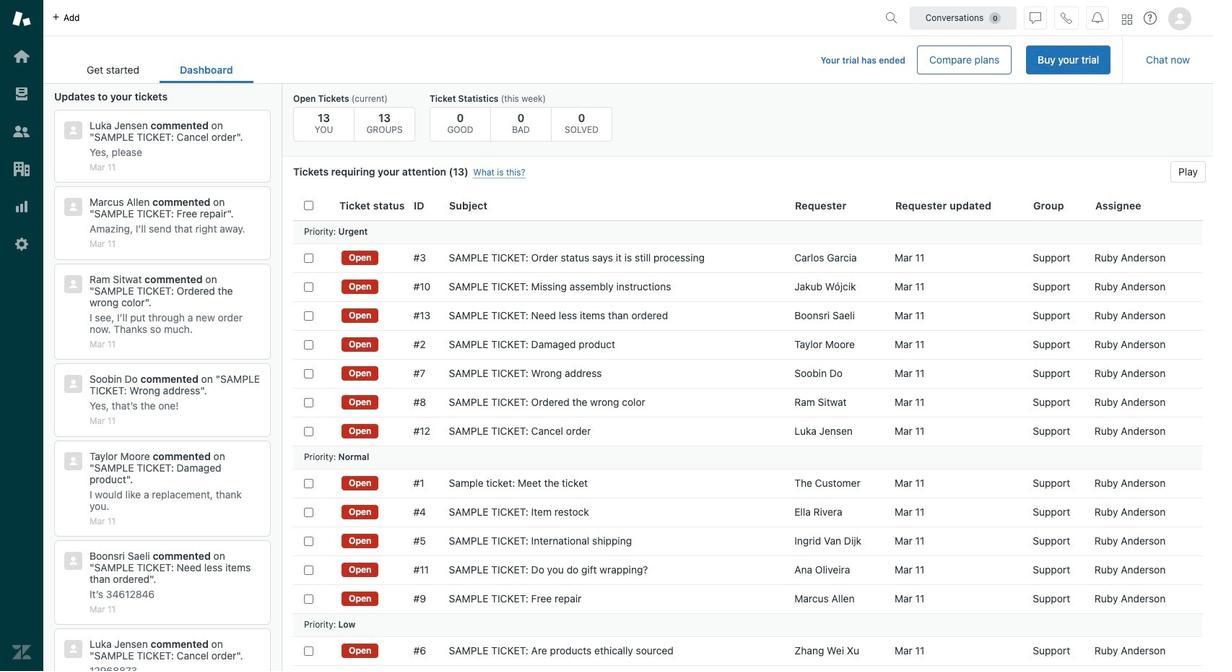 Task type: describe. For each thing, give the bounding box(es) containing it.
main element
[[0, 0, 43, 671]]

admin image
[[12, 235, 31, 254]]

zendesk support image
[[12, 9, 31, 28]]

get help image
[[1144, 12, 1157, 25]]

button displays agent's chat status as invisible. image
[[1030, 12, 1042, 23]]

views image
[[12, 85, 31, 103]]

organizations image
[[12, 160, 31, 178]]

get started image
[[12, 47, 31, 66]]



Task type: vqa. For each thing, say whether or not it's contained in the screenshot.
March 24, 2024 text field
no



Task type: locate. For each thing, give the bounding box(es) containing it.
zendesk image
[[12, 643, 31, 662]]

None checkbox
[[304, 398, 313, 407], [304, 646, 313, 656], [304, 398, 313, 407], [304, 646, 313, 656]]

tab list
[[66, 56, 253, 83]]

notifications image
[[1092, 12, 1104, 23]]

tab
[[66, 56, 160, 83]]

zendesk products image
[[1122, 14, 1133, 24]]

Select All Tickets checkbox
[[304, 201, 313, 210]]

grid
[[282, 191, 1213, 671]]

None checkbox
[[304, 253, 313, 263], [304, 282, 313, 291], [304, 311, 313, 320], [304, 340, 313, 349], [304, 369, 313, 378], [304, 427, 313, 436], [304, 479, 313, 488], [304, 507, 313, 517], [304, 536, 313, 546], [304, 565, 313, 575], [304, 594, 313, 603], [304, 253, 313, 263], [304, 282, 313, 291], [304, 311, 313, 320], [304, 340, 313, 349], [304, 369, 313, 378], [304, 427, 313, 436], [304, 479, 313, 488], [304, 507, 313, 517], [304, 536, 313, 546], [304, 565, 313, 575], [304, 594, 313, 603]]

customers image
[[12, 122, 31, 141]]

reporting image
[[12, 197, 31, 216]]



